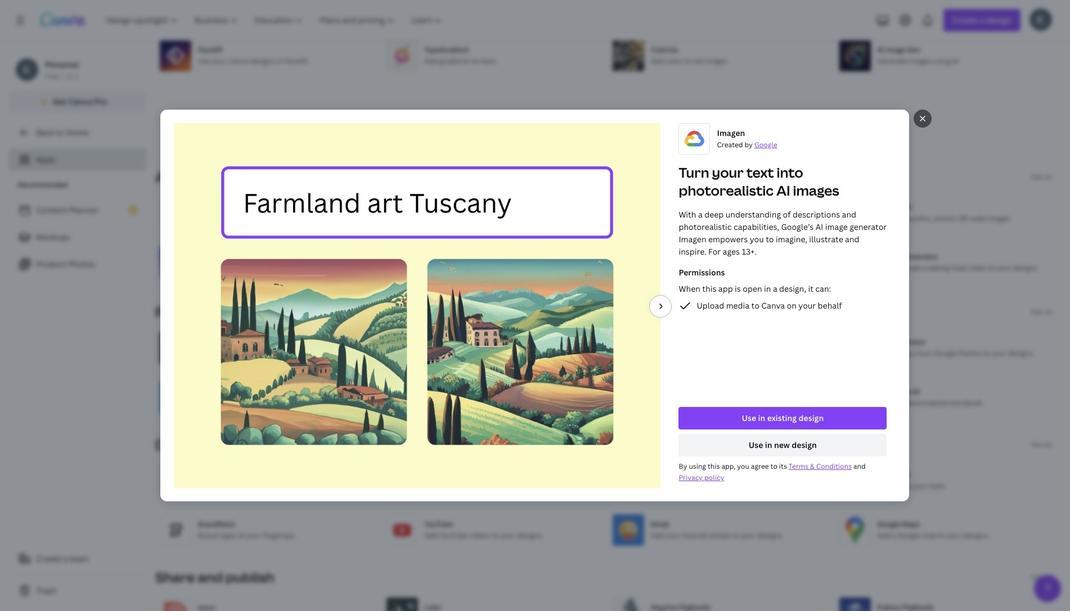 Task type: locate. For each thing, give the bounding box(es) containing it.
in down the top level navigation element
[[277, 56, 283, 66]]

design left the something
[[498, 259, 519, 268]]

add for typegradient add gradients to texts
[[425, 56, 438, 66]]

a down presenters
[[922, 263, 926, 273]]

3 see all from the top
[[1031, 440, 1052, 450]]

2 see from the top
[[1031, 307, 1043, 317]]

images inside sketch to life turn sketches into realistic images
[[740, 263, 762, 273]]

a left map
[[892, 531, 896, 541]]

revolutionizing
[[651, 482, 701, 491]]

1 horizontal spatial with
[[547, 214, 561, 223]]

magic left media
[[425, 203, 444, 212]]

3 see from the top
[[1031, 440, 1043, 450]]

1 horizontal spatial instantly
[[877, 263, 906, 273]]

canva inside facelift use your canva designs in facelift
[[228, 56, 249, 66]]

palette
[[240, 482, 264, 491]]

images right old
[[705, 56, 728, 66]]

d-
[[877, 252, 885, 262]]

by inside imagen created by google
[[745, 140, 753, 150]]

imagen inside imagen created by google
[[717, 128, 745, 138]]

fingertips.
[[263, 531, 296, 541]]

generator up size
[[274, 214, 306, 223]]

0 horizontal spatial designs
[[250, 56, 275, 66]]

google photos add images from google photos to your designs.
[[877, 338, 1035, 358]]

photos inside facebook add your facebook photos to your designs.
[[715, 398, 738, 408]]

trash
[[36, 586, 57, 596]]

0 horizontal spatial photos
[[68, 259, 95, 270]]

images right generate
[[485, 214, 508, 223]]

this left app
[[702, 284, 717, 294]]

drive up facebook add your facebook photos to your designs.
[[707, 349, 724, 358]]

with left ease
[[491, 482, 505, 491]]

designs. inside google maps add a google map to your designs.
[[963, 531, 990, 541]]

0 vertical spatial of
[[683, 137, 692, 149]]

youtube down random
[[439, 531, 467, 541]]

0 horizontal spatial &
[[267, 263, 272, 273]]

texts right customize
[[930, 482, 946, 491]]

photorealistic down deep
[[679, 222, 732, 232]]

see all for powered
[[1031, 172, 1052, 182]]

1 vertical spatial from
[[917, 349, 932, 358]]

music
[[234, 398, 253, 408]]

media down is
[[726, 300, 750, 311]]

1 horizontal spatial image
[[825, 222, 848, 232]]

and right conditions
[[854, 462, 866, 472]]

image right the photorealistic
[[253, 214, 273, 223]]

0 vertical spatial this
[[702, 284, 717, 294]]

youtube down craft
[[425, 520, 453, 529]]

recommended
[[18, 180, 68, 190]]

videos up the imagine,
[[763, 214, 784, 223]]

1 horizontal spatial designs
[[684, 214, 709, 223]]

to inside google maps add a google map to your designs.
[[938, 531, 945, 541]]

1 vertical spatial instantly
[[877, 263, 906, 273]]

photos for facebook add your facebook photos to your designs.
[[715, 398, 738, 408]]

images
[[705, 56, 728, 66], [909, 56, 932, 66], [793, 181, 840, 200], [485, 214, 508, 223], [987, 214, 1010, 223], [219, 263, 241, 273], [740, 263, 762, 273], [892, 349, 915, 358]]

0 horizontal spatial of
[[473, 259, 479, 268]]

understanding
[[726, 209, 781, 220]]

you down capabilities,
[[750, 234, 764, 245]]

a down 'childbook.ai'
[[901, 398, 904, 408]]

into right "text" in the right of the page
[[777, 163, 803, 182]]

canva left the on
[[762, 300, 785, 311]]

1 horizontal spatial from
[[917, 349, 932, 358]]

2 horizontal spatial of
[[783, 209, 791, 220]]

1 horizontal spatial imagen
[[679, 234, 707, 245]]

2 magic from the top
[[425, 248, 444, 257]]

media
[[726, 300, 750, 311], [291, 398, 311, 408]]

videos inside youtube add youtube videos to your designs.
[[469, 531, 490, 541]]

into down neiroai
[[710, 214, 723, 223]]

images down enhancer
[[219, 263, 241, 273]]

instagram add your instagram photos to your designs.
[[425, 387, 566, 408]]

with a deep understanding of descriptions and photorealistic capabilities, google's ai image generator imagen empowers you to imagine, illustrate and inspire. for ages 13+.
[[679, 209, 887, 257]]

get
[[53, 96, 66, 107]]

1 vertical spatial design
[[799, 413, 824, 424]]

a left design,
[[773, 284, 778, 294]]

images inside turn your text into photorealistic ai images
[[793, 181, 840, 200]]

to inside facebook add your facebook photos to your designs.
[[740, 398, 747, 408]]

design right existing
[[799, 413, 824, 424]]

see
[[1031, 172, 1043, 182], [1031, 307, 1043, 317], [1031, 440, 1043, 450], [1031, 573, 1043, 582]]

2 horizontal spatial with
[[786, 214, 800, 223]]

3 see all button from the top
[[1031, 439, 1052, 451]]

1 horizontal spatial you
[[750, 234, 764, 245]]

designs. inside facebook add your facebook photos to your designs.
[[765, 398, 791, 408]]

add inside 'sharepoint access your assets and add them to your designs.'
[[501, 349, 514, 358]]

1 vertical spatial photos
[[902, 338, 925, 347]]

photos for google
[[902, 338, 925, 347]]

imagen up created at the right of the page
[[717, 128, 745, 138]]

designs.
[[559, 349, 586, 358], [776, 349, 802, 358], [1008, 349, 1035, 358], [338, 398, 364, 408], [540, 398, 566, 408], [765, 398, 791, 408], [517, 531, 544, 541], [757, 531, 784, 541], [963, 531, 990, 541]]

design
[[155, 435, 200, 454]]

generate
[[877, 56, 907, 66]]

it
[[808, 284, 814, 294]]

photos inside product photos link
[[68, 259, 95, 270]]

something
[[535, 259, 569, 268]]

1 photorealistic from the top
[[679, 181, 774, 200]]

list
[[9, 199, 146, 276]]

1 horizontal spatial them
[[604, 111, 651, 136]]

1 vertical spatial media
[[291, 398, 311, 408]]

images inside magic media instantly generate images and videos with ai.
[[485, 214, 508, 223]]

instantly down media
[[425, 214, 453, 223]]

media
[[446, 203, 466, 212]]

1 magic from the top
[[425, 203, 444, 212]]

1 vertical spatial add
[[501, 349, 514, 358]]

1 vertical spatial magic
[[425, 248, 444, 257]]

using right generate
[[933, 56, 951, 66]]

elevate your palette effortlessly
[[198, 482, 302, 491]]

0 vertical spatial instagram
[[425, 387, 457, 397]]

images inside hello qart create beautiful, artistic qr code images
[[987, 214, 1010, 223]]

0 horizontal spatial from
[[308, 214, 323, 223]]

by
[[745, 140, 753, 150], [678, 203, 686, 212]]

neiroai
[[687, 203, 712, 212]]

using
[[933, 56, 951, 66], [689, 462, 706, 472]]

1 see all button from the top
[[1031, 172, 1052, 183]]

1 vertical spatial texts
[[930, 482, 946, 491]]

turn inside avatars by neiroai turn your designs into captivating videos with ai
[[651, 214, 666, 223]]

canva left "pro"
[[68, 96, 92, 107]]

4 see all button from the top
[[1031, 572, 1052, 583]]

of right out
[[683, 137, 692, 149]]

1 horizontal spatial &
[[810, 462, 815, 472]]

0 vertical spatial instantly
[[425, 214, 453, 223]]

a inside google maps add a google map to your designs.
[[892, 531, 896, 541]]

extraordinary
[[425, 270, 469, 280]]

magic for turn
[[425, 248, 444, 257]]

in right the open
[[764, 284, 771, 294]]

designs. inside 'sharepoint access your assets and add them to your designs.'
[[559, 349, 586, 358]]

generator inside imagen photorealistic ai image generator from google
[[274, 214, 306, 223]]

this inside by using this app, you agree to its terms & conditions and privacy policy
[[708, 462, 720, 472]]

instagram down the access
[[425, 387, 457, 397]]

generator down "hello"
[[850, 222, 887, 232]]

1 horizontal spatial texts
[[930, 482, 946, 491]]

0 horizontal spatial image
[[253, 214, 273, 223]]

0 vertical spatial use
[[198, 56, 210, 66]]

your inside brandfetch brand logos at your fingertips.
[[246, 531, 261, 541]]

0 horizontal spatial videos
[[469, 531, 490, 541]]

instantly down id
[[877, 263, 906, 273]]

all for essentials
[[1044, 440, 1052, 450]]

0 vertical spatial imagen
[[717, 128, 745, 138]]

avatars by neiroai turn your designs into captivating videos with ai
[[651, 203, 808, 223]]

you
[[750, 234, 764, 245], [737, 462, 749, 472]]

terms & conditions link
[[789, 462, 852, 472]]

images up 'childbook.ai'
[[892, 349, 915, 358]]

by
[[679, 462, 687, 472]]

0 vertical spatial facelift
[[198, 45, 223, 55]]

your inside google maps add a google map to your designs.
[[947, 531, 962, 541]]

of right the elements
[[473, 259, 479, 268]]

mockups link
[[9, 226, 146, 249]]

apps link
[[9, 149, 146, 171]]

content
[[36, 205, 67, 215]]

1 vertical spatial frontify
[[225, 349, 251, 358]]

into down for
[[698, 263, 710, 273]]

of for with a deep understanding of descriptions and photorealistic capabilities, google's ai image generator imagen empowers you to imagine, illustrate and inspire. for ages 13+.
[[783, 209, 791, 220]]

create inside hello qart create beautiful, artistic qr code images
[[877, 214, 899, 223]]

with up the imagine,
[[786, 214, 800, 223]]

sketch to life turn sketches into realistic images
[[651, 252, 762, 273]]

1 vertical spatial &
[[810, 462, 815, 472]]

2 photorealistic from the top
[[679, 222, 732, 232]]

and right share
[[197, 568, 223, 587]]

texts right gradients
[[480, 56, 496, 66]]

& inside the enhancer boost images quality & size
[[267, 263, 272, 273]]

turn inside "magic morph turn elements of your design into something extraordinary"
[[425, 259, 439, 268]]

0 horizontal spatial using
[[689, 462, 706, 472]]

canva right out
[[695, 137, 721, 149]]

create down 'childbook.ai'
[[877, 398, 899, 408]]

0 horizontal spatial facelift
[[198, 45, 223, 55]]

photos up 'childbook.ai'
[[902, 338, 925, 347]]

imagen up inspire.
[[679, 234, 707, 245]]

1 vertical spatial designs
[[684, 214, 709, 223]]

0 horizontal spatial add
[[501, 349, 514, 358]]

turn up extraordinary
[[425, 259, 439, 268]]

add for and
[[501, 349, 514, 358]]

of inside "with a deep understanding of descriptions and photorealistic capabilities, google's ai image generator imagen empowers you to imagine, illustrate and inspire. for ages 13+."
[[783, 209, 791, 220]]

in inside frontify all your frontify assets, in canva.
[[276, 349, 282, 358]]

0 horizontal spatial them
[[516, 349, 533, 358]]

0 vertical spatial magic
[[425, 203, 444, 212]]

images inside the enhancer boost images quality & size
[[219, 263, 241, 273]]

to inside d-id ai presenters instantly add a talking head video to your designs
[[988, 263, 995, 273]]

1 vertical spatial of
[[783, 209, 791, 220]]

childbook.ai create a personalized storybook
[[877, 387, 982, 408]]

0 horizontal spatial media
[[291, 398, 311, 408]]

image
[[253, 214, 273, 223], [825, 222, 848, 232]]

designs right video
[[1013, 263, 1038, 273]]

instantly inside d-id ai presenters instantly add a talking head video to your designs
[[877, 263, 906, 273]]

add for facebook add your facebook photos to your designs.
[[651, 398, 664, 408]]

add inside d-id ai presenters instantly add a talking head video to your designs
[[908, 263, 920, 273]]

all
[[655, 111, 676, 136], [1044, 172, 1052, 182], [1044, 307, 1052, 317], [1044, 440, 1052, 450], [1044, 573, 1052, 582]]

quality
[[243, 263, 266, 273]]

& left size
[[267, 263, 272, 273]]

photorealistic
[[198, 214, 244, 223]]

videos inside magic media instantly generate images and videos with ai.
[[524, 214, 545, 223]]

2 horizontal spatial imagen
[[717, 128, 745, 138]]

video,
[[213, 398, 233, 408]]

video
[[969, 263, 987, 273]]

in inside use in existing design dropdown button
[[758, 413, 766, 424]]

0 horizontal spatial imagen
[[198, 203, 222, 212]]

see for and
[[1031, 573, 1043, 582]]

a right with
[[698, 209, 703, 220]]

ai-powered
[[155, 168, 234, 186]]

0 vertical spatial you
[[750, 234, 764, 245]]

use
[[198, 56, 210, 66], [742, 413, 756, 424], [749, 440, 763, 451]]

to
[[472, 56, 478, 66], [684, 56, 691, 66], [56, 127, 64, 138], [766, 234, 774, 245], [988, 263, 995, 273], [752, 300, 760, 311], [534, 349, 541, 358], [751, 349, 758, 358], [983, 349, 990, 358], [313, 398, 319, 408], [515, 398, 522, 408], [740, 398, 747, 408], [771, 462, 778, 472], [492, 531, 499, 541], [732, 531, 739, 541], [938, 531, 945, 541]]

1 vertical spatial facelift
[[284, 56, 308, 66]]

in inside use in new design dropdown button
[[765, 440, 772, 451]]

0 vertical spatial add
[[908, 263, 920, 273]]

1 vertical spatial photorealistic
[[679, 222, 732, 232]]

imagen up the photorealistic
[[198, 203, 222, 212]]

1 vertical spatial facebook
[[682, 398, 713, 408]]

emoji
[[651, 520, 669, 529]]

use for use in new design
[[749, 440, 763, 451]]

magic inside magic media instantly generate images and videos with ai.
[[425, 203, 444, 212]]

0 vertical spatial media
[[726, 300, 750, 311]]

drive down when
[[676, 338, 693, 347]]

1 horizontal spatial using
[[933, 56, 951, 66]]

0 horizontal spatial drive
[[676, 338, 693, 347]]

0 horizontal spatial by
[[678, 203, 686, 212]]

them up 'get'
[[604, 111, 651, 136]]

to inside google drive add your google drive photos to your designs.
[[751, 349, 758, 358]]

1 horizontal spatial media
[[726, 300, 750, 311]]

create
[[877, 214, 899, 223], [877, 398, 899, 408], [36, 554, 61, 564]]

1 see all from the top
[[1031, 172, 1052, 182]]

google inside imagen photorealistic ai image generator from google
[[325, 214, 348, 223]]

typegradient
[[425, 45, 469, 55]]

into inside "magic morph turn elements of your design into something extraordinary"
[[521, 259, 533, 268]]

realistic
[[712, 263, 738, 273]]

add inside facebook add your facebook photos to your designs.
[[651, 398, 664, 408]]

craft
[[425, 482, 441, 491]]

photos for instagram add your instagram photos to your designs.
[[490, 398, 513, 408]]

you right app,
[[737, 462, 749, 472]]

canva down the top level navigation element
[[228, 56, 249, 66]]

videos left ai.
[[524, 214, 545, 223]]

waves
[[470, 482, 490, 491]]

designs down neiroai
[[684, 214, 709, 223]]

1 vertical spatial using
[[689, 462, 706, 472]]

1 horizontal spatial add
[[908, 263, 920, 273]]

with
[[679, 209, 696, 220]]

0 vertical spatial create
[[877, 214, 899, 223]]

2 vertical spatial photos
[[959, 349, 982, 358]]

1 see from the top
[[1031, 172, 1043, 182]]

and right music
[[255, 398, 267, 408]]

1 horizontal spatial of
[[683, 137, 692, 149]]

2 vertical spatial of
[[473, 259, 479, 268]]

them right assets
[[516, 349, 533, 358]]

designs down the top level navigation element
[[250, 56, 275, 66]]

0 vertical spatial youtube
[[425, 520, 453, 529]]

get canva pro button
[[9, 91, 146, 113]]

see for powered
[[1031, 172, 1043, 182]]

videos down waves
[[469, 531, 490, 541]]

photos up the storybook in the bottom of the page
[[959, 349, 982, 358]]

frontify up all
[[198, 338, 224, 347]]

0 vertical spatial facebook
[[651, 387, 682, 397]]

1 vertical spatial create
[[877, 398, 899, 408]]

0 vertical spatial by
[[745, 140, 753, 150]]

by left neiroai
[[678, 203, 686, 212]]

0 vertical spatial using
[[933, 56, 951, 66]]

ai
[[877, 45, 884, 55], [952, 56, 959, 66], [777, 181, 790, 200], [245, 214, 252, 223], [802, 214, 808, 223], [816, 222, 823, 232], [894, 252, 901, 262]]

0 horizontal spatial instantly
[[425, 214, 453, 223]]

add inside emoji add your favorite emojis to your designs.
[[651, 531, 664, 541]]

behalf
[[818, 300, 842, 311]]

add inside embed add video, music and online media to your designs.
[[198, 398, 211, 408]]

a left team
[[63, 554, 68, 564]]

map
[[922, 531, 937, 541]]

and inside explore them all browse the entire directory and get more out of canva
[[607, 137, 623, 149]]

designs
[[250, 56, 275, 66], [684, 214, 709, 223], [1013, 263, 1038, 273]]

1 vertical spatial you
[[737, 462, 749, 472]]

of up 'google's'
[[783, 209, 791, 220]]

ease
[[507, 482, 522, 491]]

0 horizontal spatial generator
[[274, 214, 306, 223]]

its
[[779, 462, 787, 472]]

ai inside d-id ai presenters instantly add a talking head video to your designs
[[894, 252, 901, 262]]

2 vertical spatial create
[[36, 554, 61, 564]]

see for essentials
[[1031, 440, 1043, 450]]

0 vertical spatial them
[[604, 111, 651, 136]]

add right assets
[[501, 349, 514, 358]]

add down presenters
[[908, 263, 920, 273]]

brandfetch
[[198, 520, 235, 529]]

imagen inside "with a deep understanding of descriptions and photorealistic capabilities, google's ai image generator imagen empowers you to imagine, illustrate and inspire. for ages 13+."
[[679, 234, 707, 245]]

photos inside google drive add your google drive photos to your designs.
[[726, 349, 749, 358]]

is
[[735, 284, 741, 294]]

2 horizontal spatial videos
[[763, 214, 784, 223]]

1 vertical spatial by
[[678, 203, 686, 212]]

magic inside "magic morph turn elements of your design into something extraordinary"
[[425, 248, 444, 257]]

design up the terms
[[792, 440, 817, 451]]

with inside avatars by neiroai turn your designs into captivating videos with ai
[[786, 214, 800, 223]]

see all button for powered
[[1031, 172, 1052, 183]]

artistic
[[934, 214, 957, 223]]

0 vertical spatial photos
[[68, 259, 95, 270]]

inspire.
[[679, 246, 707, 257]]

add for youtube add youtube videos to your designs.
[[425, 531, 438, 541]]

of for magic morph turn elements of your design into something extraordinary
[[473, 259, 479, 268]]

see all button for and
[[1031, 572, 1052, 583]]

out
[[666, 137, 681, 149]]

frontify left assets,
[[225, 349, 251, 358]]

facelift use your canva designs in facelift
[[198, 45, 308, 66]]

and right generate
[[510, 214, 522, 223]]

photos down 'sharepoint access your assets and add them to your designs.'
[[490, 398, 513, 408]]

2 vertical spatial design
[[792, 440, 817, 451]]

1 vertical spatial instagram
[[456, 398, 488, 408]]

in left canva.
[[276, 349, 282, 358]]

0 vertical spatial from
[[308, 214, 323, 223]]

in left existing
[[758, 413, 766, 424]]

image up illustrate
[[825, 222, 848, 232]]

4 see from the top
[[1031, 573, 1043, 582]]

images down 13+. on the right top of the page
[[740, 263, 762, 273]]

a inside childbook.ai create a personalized storybook
[[901, 398, 904, 408]]

photorealistic up avatars by neiroai turn your designs into captivating videos with ai
[[679, 181, 774, 200]]

0 horizontal spatial frontify
[[198, 338, 224, 347]]

your inside frontify all your frontify assets, in canva.
[[208, 349, 223, 358]]

0 vertical spatial photorealistic
[[679, 181, 774, 200]]

add for instantly
[[908, 263, 920, 273]]

you inside "with a deep understanding of descriptions and photorealistic capabilities, google's ai image generator imagen empowers you to imagine, illustrate and inspire. for ages 13+."
[[750, 234, 764, 245]]

from
[[308, 214, 323, 223], [917, 349, 932, 358]]

deep
[[705, 209, 724, 220]]

0 vertical spatial designs
[[250, 56, 275, 66]]

instagram down assets
[[456, 398, 488, 408]]

canva
[[228, 56, 249, 66], [68, 96, 92, 107], [695, 137, 721, 149], [762, 300, 785, 311]]

photos down mockups link
[[68, 259, 95, 270]]

see all for and
[[1031, 573, 1052, 582]]

designs inside avatars by neiroai turn your designs into captivating videos with ai
[[684, 214, 709, 223]]

generator
[[274, 214, 306, 223], [850, 222, 887, 232]]

can:
[[816, 284, 831, 294]]

1 horizontal spatial by
[[745, 140, 753, 150]]

and left 'get'
[[607, 137, 623, 149]]

by left google link
[[745, 140, 753, 150]]

to inside colorize add color to old images
[[684, 56, 691, 66]]

add for emoji add your favorite emojis to your designs.
[[651, 531, 664, 541]]

and right assets
[[487, 349, 500, 358]]

magic left the morph
[[425, 248, 444, 257]]

1 vertical spatial use
[[742, 413, 756, 424]]

0 vertical spatial design
[[498, 259, 519, 268]]

use in existing design button
[[679, 407, 887, 430]]

1 vertical spatial them
[[516, 349, 533, 358]]

photos
[[726, 349, 749, 358], [490, 398, 513, 408], [715, 398, 738, 408]]

1 horizontal spatial photos
[[902, 338, 925, 347]]

turn up neiroai
[[679, 163, 709, 182]]

designs. inside google photos add images from google photos to your designs.
[[1008, 349, 1035, 358]]

using up privacy policy link on the bottom of the page
[[689, 462, 706, 472]]

into left the something
[[521, 259, 533, 268]]

0 horizontal spatial you
[[737, 462, 749, 472]]

qart
[[897, 203, 912, 212]]

your inside "magic morph turn elements of your design into something extraordinary"
[[481, 259, 496, 268]]

trash link
[[9, 580, 146, 603]]

google
[[755, 140, 778, 150], [325, 214, 348, 223], [651, 338, 674, 347], [877, 338, 901, 347], [682, 349, 705, 358], [934, 349, 957, 358], [877, 520, 901, 529], [898, 531, 921, 541]]

2 horizontal spatial designs
[[1013, 263, 1038, 273]]

2 vertical spatial imagen
[[679, 234, 707, 245]]

product photos
[[36, 259, 95, 270]]

turn down sketch
[[651, 263, 666, 273]]

& right the terms
[[810, 462, 815, 472]]

imagen inside imagen photorealistic ai image generator from google
[[198, 203, 222, 212]]

1 horizontal spatial generator
[[850, 222, 887, 232]]

create down "hello"
[[877, 214, 899, 223]]

2 vertical spatial use
[[749, 440, 763, 451]]

to inside instagram add your instagram photos to your designs.
[[515, 398, 522, 408]]

media right online
[[291, 398, 311, 408]]

captivating
[[725, 214, 761, 223]]

images right "code"
[[987, 214, 1010, 223]]

enhancer boost images quality & size
[[198, 252, 286, 273]]

1 vertical spatial drive
[[707, 349, 724, 358]]

photos inside instagram add your instagram photos to your designs.
[[490, 398, 513, 408]]

1 horizontal spatial frontify
[[225, 349, 251, 358]]

share
[[155, 568, 195, 587]]

this up 'policy'
[[708, 462, 720, 472]]

1 vertical spatial this
[[708, 462, 720, 472]]

1 vertical spatial imagen
[[198, 203, 222, 212]]

imagen for imagen created by google
[[717, 128, 745, 138]]

this inside permissions when this app is open in a design, it can:
[[702, 284, 717, 294]]

images up descriptions
[[793, 181, 840, 200]]

create inside childbook.ai create a personalized storybook
[[877, 398, 899, 408]]

with left ai.
[[547, 214, 561, 223]]

photos down google drive add your google drive photos to your designs.
[[715, 398, 738, 408]]

using inside by using this app, you agree to its terms & conditions and privacy policy
[[689, 462, 706, 472]]

create left team
[[36, 554, 61, 564]]

photos up facebook add your facebook photos to your designs.
[[726, 349, 749, 358]]

4 see all from the top
[[1031, 573, 1052, 582]]

images down 'gen'
[[909, 56, 932, 66]]

your inside embed add video, music and online media to your designs.
[[321, 398, 336, 408]]

emojis
[[709, 531, 731, 541]]



Task type: vqa. For each thing, say whether or not it's contained in the screenshot.
Generate a QR code for your URL for free image
no



Task type: describe. For each thing, give the bounding box(es) containing it.
typecraft
[[877, 470, 910, 480]]

online
[[269, 398, 289, 408]]

team
[[70, 554, 89, 564]]

you inside by using this app, you agree to its terms & conditions and privacy policy
[[737, 462, 749, 472]]

designs. inside embed add video, music and online media to your designs.
[[338, 398, 364, 408]]

ai inside "with a deep understanding of descriptions and photorealistic capabilities, google's ai image generator imagen empowers you to imagine, illustrate and inspire. for ages 13+."
[[816, 222, 823, 232]]

and right illustrate
[[845, 234, 860, 245]]

open
[[743, 284, 762, 294]]

see all for essentials
[[1031, 440, 1052, 450]]

designs. inside google drive add your google drive photos to your designs.
[[776, 349, 802, 358]]

add inside google drive add your google drive photos to your designs.
[[651, 349, 664, 358]]

google inside imagen created by google
[[755, 140, 778, 150]]

2 see all button from the top
[[1031, 307, 1052, 318]]

designs. inside youtube add youtube videos to your designs.
[[517, 531, 544, 541]]

embed
[[198, 387, 221, 397]]

essentials
[[202, 435, 269, 454]]

ai inside turn your text into photorealistic ai images
[[777, 181, 790, 200]]

ai inside avatars by neiroai turn your designs into captivating videos with ai
[[802, 214, 808, 223]]

more
[[642, 137, 664, 149]]

0 vertical spatial frontify
[[198, 338, 224, 347]]

effortlessly
[[265, 482, 302, 491]]

using inside ai image gen generate images using ai
[[933, 56, 951, 66]]

google drive add your google drive photos to your designs.
[[651, 338, 802, 358]]

the
[[520, 137, 535, 149]]

placeholders
[[703, 482, 745, 491]]

your inside d-id ai presenters instantly add a talking head video to your designs
[[997, 263, 1012, 273]]

brandfetch brand logos at your fingertips.
[[198, 520, 296, 541]]

in inside permissions when this app is open in a design, it can:
[[764, 284, 771, 294]]

all
[[198, 349, 206, 358]]

assets,
[[252, 349, 274, 358]]

terms
[[789, 462, 809, 472]]

into inside turn your text into photorealistic ai images
[[777, 163, 803, 182]]

design for use in existing design
[[799, 413, 824, 424]]

back to home link
[[9, 122, 146, 144]]

2 see all from the top
[[1031, 307, 1052, 317]]

avatars
[[651, 203, 676, 212]]

your inside typecraft customize your texts
[[913, 482, 928, 491]]

designs. inside emoji add your favorite emojis to your designs.
[[757, 531, 784, 541]]

craft random waves with ease
[[425, 482, 522, 491]]

hello qart create beautiful, artistic qr code images
[[877, 203, 1010, 223]]

use for use in existing design
[[742, 413, 756, 424]]

conditions
[[816, 462, 852, 472]]

your inside avatars by neiroai turn your designs into captivating videos with ai
[[667, 214, 682, 223]]

to inside google photos add images from google photos to your designs.
[[983, 349, 990, 358]]

photos for product
[[68, 259, 95, 270]]

and inside embed add video, music and online media to your designs.
[[255, 398, 267, 408]]

presenters
[[903, 252, 938, 262]]

app,
[[722, 462, 736, 472]]

to inside 'sharepoint access your assets and add them to your designs.'
[[534, 349, 541, 358]]

generator inside "with a deep understanding of descriptions and photorealistic capabilities, google's ai image generator imagen empowers you to imagine, illustrate and inspire. for ages 13+."
[[850, 222, 887, 232]]

this for app,
[[708, 462, 720, 472]]

2 horizontal spatial photos
[[959, 349, 982, 358]]

design essentials
[[155, 435, 269, 454]]

1 vertical spatial youtube
[[439, 531, 467, 541]]

to inside typegradient add gradients to texts
[[472, 56, 478, 66]]

designs inside d-id ai presenters instantly add a talking head video to your designs
[[1013, 263, 1038, 273]]

personalized
[[906, 398, 948, 408]]

to inside youtube add youtube videos to your designs.
[[492, 531, 499, 541]]

imagen for imagen photorealistic ai image generator from google
[[198, 203, 222, 212]]

them inside 'sharepoint access your assets and add them to your designs.'
[[516, 349, 533, 358]]

directory
[[565, 137, 605, 149]]

0 horizontal spatial with
[[491, 482, 505, 491]]

qr
[[958, 214, 968, 223]]

13+.
[[742, 246, 757, 257]]

use inside facelift use your canva designs in facelift
[[198, 56, 210, 66]]

into inside sketch to life turn sketches into realistic images
[[698, 263, 710, 273]]

photorealistic inside "with a deep understanding of descriptions and photorealistic capabilities, google's ai image generator imagen empowers you to imagine, illustrate and inspire. for ages 13+."
[[679, 222, 732, 232]]

to
[[675, 252, 683, 262]]

in inside facelift use your canva designs in facelift
[[277, 56, 283, 66]]

& inside by using this app, you agree to its terms & conditions and privacy policy
[[810, 462, 815, 472]]

elements
[[441, 259, 471, 268]]

created
[[717, 140, 743, 150]]

design inside "magic morph turn elements of your design into something extraordinary"
[[498, 259, 519, 268]]

list containing content planner
[[9, 199, 146, 276]]

create inside create a team button
[[36, 554, 61, 564]]

designs inside facelift use your canva designs in facelift
[[250, 56, 275, 66]]

add inside google photos add images from google photos to your designs.
[[877, 349, 891, 358]]

with inside magic media instantly generate images and videos with ai.
[[547, 214, 561, 223]]

design,
[[779, 284, 806, 294]]

images inside ai image gen generate images using ai
[[909, 56, 932, 66]]

•
[[61, 71, 64, 81]]

magic media instantly generate images and videos with ai.
[[425, 203, 571, 223]]

texts inside typecraft customize your texts
[[930, 482, 946, 491]]

entire
[[537, 137, 563, 149]]

lorem
[[651, 470, 672, 480]]

ages
[[723, 246, 740, 257]]

add inside google maps add a google map to your designs.
[[877, 531, 891, 541]]

use in new design
[[749, 440, 817, 451]]

empowers
[[709, 234, 748, 245]]

sketches
[[667, 263, 696, 273]]

from inside google photos add images from google photos to your designs.
[[917, 349, 932, 358]]

1 horizontal spatial drive
[[707, 349, 724, 358]]

a inside "with a deep understanding of descriptions and photorealistic capabilities, google's ai image generator imagen empowers you to imagine, illustrate and inspire. for ages 13+."
[[698, 209, 703, 220]]

designs. inside instagram add your instagram photos to your designs.
[[540, 398, 566, 408]]

random
[[443, 482, 468, 491]]

google maps add a google map to your designs.
[[877, 520, 990, 541]]

product
[[36, 259, 67, 270]]

all inside explore them all browse the entire directory and get more out of canva
[[655, 111, 676, 136]]

all for powered
[[1044, 172, 1052, 182]]

image
[[886, 45, 906, 55]]

d-id ai presenters instantly add a talking head video to your designs
[[877, 252, 1038, 273]]

a inside create a team button
[[63, 554, 68, 564]]

upload
[[697, 300, 724, 311]]

create a team button
[[9, 548, 146, 571]]

life
[[684, 252, 697, 262]]

back to home
[[36, 127, 89, 138]]

brand
[[198, 531, 218, 541]]

design for use in new design
[[792, 440, 817, 451]]

from inside imagen photorealistic ai image generator from google
[[308, 214, 323, 223]]

turn inside sketch to life turn sketches into realistic images
[[651, 263, 666, 273]]

by inside avatars by neiroai turn your designs into captivating videos with ai
[[678, 203, 686, 212]]

images inside colorize add color to old images
[[705, 56, 728, 66]]

to inside embed add video, music and online media to your designs.
[[313, 398, 319, 408]]

your inside google photos add images from google photos to your designs.
[[992, 349, 1007, 358]]

childbook.ai
[[877, 387, 920, 397]]

texts inside typegradient add gradients to texts
[[480, 56, 496, 66]]

assets
[[465, 349, 486, 358]]

to inside emoji add your favorite emojis to your designs.
[[732, 531, 739, 541]]

ai inside imagen photorealistic ai image generator from google
[[245, 214, 252, 223]]

explore
[[532, 111, 600, 136]]

media inside embed add video, music and online media to your designs.
[[291, 398, 311, 408]]

0 vertical spatial drive
[[676, 338, 693, 347]]

morph
[[446, 248, 467, 257]]

for
[[709, 246, 721, 257]]

when
[[679, 284, 701, 294]]

of inside explore them all browse the entire directory and get more out of canva
[[683, 137, 692, 149]]

all for and
[[1044, 573, 1052, 582]]

policy
[[705, 473, 725, 483]]

and inside magic media instantly generate images and videos with ai.
[[510, 214, 522, 223]]

publish
[[226, 568, 274, 587]]

pro
[[94, 96, 107, 107]]

customize
[[877, 482, 912, 491]]

ipsum
[[674, 470, 694, 480]]

add for embed add video, music and online media to your designs.
[[198, 398, 211, 408]]

image inside "with a deep understanding of descriptions and photorealistic capabilities, google's ai image generator imagen empowers you to imagine, illustrate and inspire. for ages 13+."
[[825, 222, 848, 232]]

to inside by using this app, you agree to its terms & conditions and privacy policy
[[771, 462, 778, 472]]

add for colorize add color to old images
[[651, 56, 664, 66]]

image inside imagen photorealistic ai image generator from google
[[253, 214, 273, 223]]

your inside youtube add youtube videos to your designs.
[[501, 531, 516, 541]]

and right descriptions
[[842, 209, 857, 220]]

your inside facelift use your canva designs in facelift
[[212, 56, 227, 66]]

a inside d-id ai presenters instantly add a talking head video to your designs
[[922, 263, 926, 273]]

top level navigation element
[[99, 9, 452, 32]]

gen
[[907, 45, 921, 55]]

descriptions
[[793, 209, 840, 220]]

a inside permissions when this app is open in a design, it can:
[[773, 284, 778, 294]]

use in new design button
[[679, 434, 887, 457]]

turn inside turn your text into photorealistic ai images
[[679, 163, 709, 182]]

and inside by using this app, you agree to its terms & conditions and privacy policy
[[854, 462, 866, 472]]

1 horizontal spatial facelift
[[284, 56, 308, 66]]

planner
[[69, 205, 98, 215]]

instantly inside magic media instantly generate images and videos with ai.
[[425, 214, 453, 223]]

to inside "with a deep understanding of descriptions and photorealistic capabilities, google's ai image generator imagen empowers you to imagine, illustrate and inspire. for ages 13+."
[[766, 234, 774, 245]]

magic for instantly
[[425, 203, 444, 212]]

canva inside get canva pro button
[[68, 96, 92, 107]]

this for app
[[702, 284, 717, 294]]

google's
[[781, 222, 814, 232]]

generate
[[455, 214, 484, 223]]

your inside turn your text into photorealistic ai images
[[712, 163, 744, 182]]

get canva pro
[[53, 96, 107, 107]]

lorem ipsum revolutionizing placeholders
[[651, 470, 745, 491]]

share and publish
[[155, 568, 274, 587]]

color
[[666, 56, 683, 66]]

agree
[[751, 462, 769, 472]]

privacy policy link
[[679, 473, 725, 483]]

back
[[36, 127, 54, 138]]

see all button for essentials
[[1031, 439, 1052, 451]]

images inside google photos add images from google photos to your designs.
[[892, 349, 915, 358]]

on
[[787, 300, 797, 311]]

1
[[75, 71, 78, 81]]

at
[[238, 531, 245, 541]]

add for instagram add your instagram photos to your designs.
[[425, 398, 438, 408]]

photorealistic inside turn your text into photorealistic ai images
[[679, 181, 774, 200]]

existing
[[767, 413, 797, 424]]

boost
[[198, 263, 217, 273]]

free •
[[45, 71, 64, 81]]



